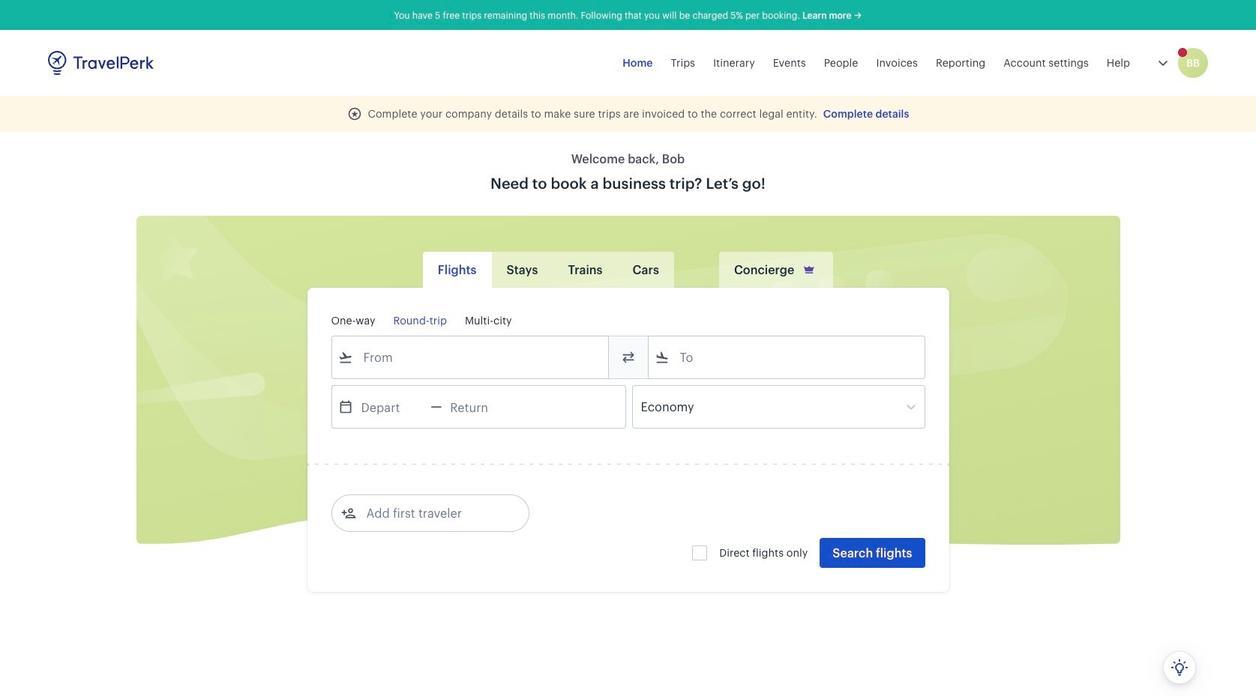 Task type: locate. For each thing, give the bounding box(es) containing it.
To search field
[[669, 346, 905, 370]]

Return text field
[[442, 386, 520, 428]]

Add first traveler search field
[[356, 502, 512, 526]]



Task type: describe. For each thing, give the bounding box(es) containing it.
Depart text field
[[353, 386, 431, 428]]

From search field
[[353, 346, 588, 370]]



